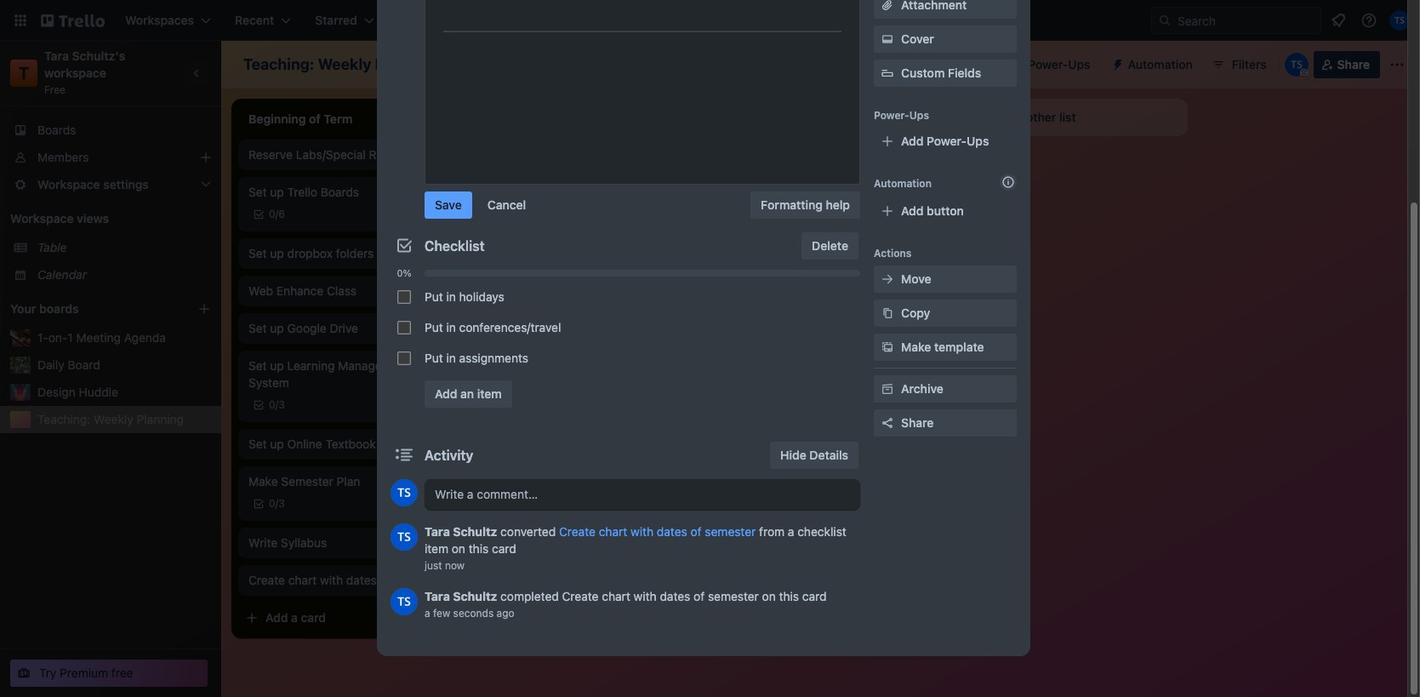 Task type: locate. For each thing, give the bounding box(es) containing it.
1 inside 1-on-1 meeting agenda link
[[68, 330, 73, 345]]

1 horizontal spatial create chart with dates of semester link
[[559, 524, 756, 539]]

set up trello boards link
[[249, 184, 446, 201]]

tara up workspace
[[44, 49, 69, 63]]

make for make template
[[901, 340, 931, 354]]

0 horizontal spatial power-
[[874, 109, 910, 122]]

1 horizontal spatial planning
[[375, 55, 439, 73]]

2 vertical spatial semester
[[708, 589, 759, 603]]

1 for assignment
[[591, 379, 596, 393]]

Write a comment text field
[[425, 479, 860, 510]]

lesson
[[490, 174, 529, 189]]

create chart with dates of semester link down write a comment text field
[[559, 524, 756, 539]]

2 in from the top
[[446, 320, 456, 334]]

save
[[435, 197, 462, 212]]

1 vertical spatial weekly
[[490, 317, 530, 332]]

up left 'trello'
[[270, 185, 284, 199]]

0 vertical spatial this
[[469, 541, 489, 556]]

0 vertical spatial 3
[[278, 398, 285, 411]]

power- up another
[[1028, 57, 1068, 71]]

3 in from the top
[[446, 351, 456, 365]]

free
[[111, 666, 133, 680]]

class
[[521, 246, 550, 260], [327, 283, 357, 298]]

0 / 3 for up
[[269, 398, 285, 411]]

card down converted
[[492, 541, 516, 556]]

0 vertical spatial share button
[[1314, 51, 1380, 78]]

class down set up dropbox folders link
[[327, 283, 357, 298]]

make down chart
[[732, 239, 761, 254]]

dates inside tara schultz completed create chart with dates of semester on this card a few seconds ago
[[660, 589, 691, 603]]

make assignment 1
[[490, 379, 596, 393]]

dates for tara schultz converted create chart with dates of semester
[[657, 524, 687, 539]]

share button down 'archive' link
[[874, 409, 1017, 437]]

0 horizontal spatial this
[[469, 541, 489, 556]]

planning inside teaching: weekly planning text field
[[375, 55, 439, 73]]

just now link
[[425, 559, 465, 572]]

5 up from the top
[[270, 437, 284, 451]]

power- down 'custom'
[[874, 109, 910, 122]]

1 vertical spatial schultz
[[453, 589, 497, 603]]

automation up add button
[[874, 177, 932, 190]]

0 horizontal spatial planning
[[137, 412, 184, 426]]

Put in assignments checkbox
[[397, 351, 411, 365]]

0 vertical spatial class
[[521, 246, 550, 260]]

add for add power-ups
[[901, 134, 924, 148]]

0 horizontal spatial boards
[[37, 123, 76, 137]]

3 set from the top
[[249, 321, 267, 335]]

on inside "from a checklist item on this card"
[[452, 541, 465, 556]]

1 schultz from the top
[[453, 524, 497, 539]]

0 / 6 for up
[[269, 208, 285, 220]]

up for dropbox
[[270, 246, 284, 260]]

1 vertical spatial boards
[[321, 185, 359, 199]]

dates down "from a checklist item on this card"
[[660, 589, 691, 603]]

set up learning management system
[[249, 358, 410, 390]]

sm image inside 'archive' link
[[879, 380, 896, 397]]

0 / 6 down set up trello boards
[[269, 208, 285, 220]]

put for put in conferences/travel
[[425, 320, 443, 334]]

2 schultz from the top
[[453, 589, 497, 603]]

card
[[492, 541, 516, 556], [802, 589, 827, 603], [301, 610, 326, 625]]

in for assignments
[[446, 351, 456, 365]]

0 horizontal spatial create chart with dates of semester link
[[249, 572, 446, 589]]

0 / 6 down after class
[[511, 269, 527, 282]]

0 horizontal spatial share button
[[874, 409, 1017, 437]]

1 vertical spatial 1
[[591, 379, 596, 393]]

1 vertical spatial this
[[779, 589, 799, 603]]

sm image for cover
[[879, 31, 896, 48]]

/
[[517, 197, 520, 210], [275, 208, 278, 220], [517, 269, 520, 282], [275, 398, 278, 411], [275, 497, 278, 510]]

1 3 from the top
[[278, 398, 285, 411]]

3 down make semester plan
[[278, 497, 285, 510]]

1 vertical spatial share button
[[874, 409, 1017, 437]]

add down write syllabus
[[266, 610, 288, 625]]

up for online
[[270, 437, 284, 451]]

set up google drive
[[249, 321, 358, 335]]

t
[[19, 63, 29, 83]]

2 vertical spatial put
[[425, 351, 443, 365]]

with for tara schultz converted create chart with dates of semester
[[631, 524, 654, 539]]

create for tara schultz completed create chart with dates of semester on this card a few seconds ago
[[562, 589, 599, 603]]

4 sm image from the top
[[879, 339, 896, 356]]

set up dropbox folders link
[[249, 245, 446, 262]]

1 vertical spatial 0 / 6
[[511, 269, 527, 282]]

4 up from the top
[[270, 358, 284, 373]]

tara schultz's workspace link
[[44, 49, 128, 80]]

1 sm image from the top
[[879, 31, 896, 48]]

put right put in assignments checkbox
[[425, 351, 443, 365]]

sm image for copy
[[879, 305, 896, 322]]

schultz up seconds
[[453, 589, 497, 603]]

1 right assignment
[[591, 379, 596, 393]]

0 vertical spatial card
[[492, 541, 516, 556]]

2 vertical spatial weekly
[[94, 412, 133, 426]]

a down create chart with dates of semester
[[291, 610, 298, 625]]

power- down "custom fields" button
[[927, 134, 967, 148]]

1 vertical spatial card
[[802, 589, 827, 603]]

final right correct on the top right of the page
[[777, 277, 802, 291]]

sm image inside "make template" link
[[879, 339, 896, 356]]

this inside tara schultz completed create chart with dates of semester on this card a few seconds ago
[[779, 589, 799, 603]]

card inside button
[[301, 610, 326, 625]]

1 horizontal spatial power-ups
[[1028, 57, 1091, 71]]

final for correct
[[777, 277, 802, 291]]

1 horizontal spatial plan
[[532, 174, 556, 189]]

custom fields
[[901, 66, 981, 80]]

exam down make final exam link on the top
[[806, 277, 835, 291]]

write syllabus
[[249, 535, 327, 550]]

1 horizontal spatial 0 / 6
[[511, 269, 527, 282]]

1 vertical spatial power-ups
[[874, 109, 929, 122]]

add left another
[[987, 110, 1010, 124]]

3 sm image from the top
[[879, 305, 896, 322]]

0 / 3
[[269, 398, 285, 411], [269, 497, 285, 510]]

0 horizontal spatial automation
[[874, 177, 932, 190]]

weekly inside teaching: weekly planning text field
[[318, 55, 371, 73]]

from
[[759, 524, 785, 539]]

automation down search image
[[1128, 57, 1193, 71]]

1 vertical spatial 6
[[520, 269, 527, 282]]

formatting
[[761, 197, 823, 212]]

/ down set up trello boards
[[275, 208, 278, 220]]

copy
[[901, 306, 930, 320]]

put right put in holidays option
[[425, 289, 443, 304]]

0 vertical spatial share
[[1338, 57, 1370, 71]]

folders
[[336, 246, 374, 260]]

web enhance class link
[[249, 283, 446, 300]]

sm image
[[879, 31, 896, 48], [879, 271, 896, 288], [879, 305, 896, 322], [879, 339, 896, 356], [879, 380, 896, 397]]

exam
[[793, 239, 823, 254], [806, 277, 835, 291]]

schedule
[[533, 317, 584, 332]]

make left semester
[[249, 474, 278, 489]]

a for card
[[291, 610, 298, 625]]

an
[[461, 386, 474, 401]]

teaching: right workspace navigation collapse icon on the top left
[[243, 55, 315, 73]]

0 horizontal spatial teaching:
[[37, 412, 90, 426]]

2 up from the top
[[270, 246, 284, 260]]

on down from
[[762, 589, 776, 603]]

sm image inside 'copy' link
[[879, 305, 896, 322]]

set down the web
[[249, 321, 267, 335]]

semester for tara schultz completed create chart with dates of semester on this card a few seconds ago
[[708, 589, 759, 603]]

0 for make semester plan
[[269, 497, 275, 510]]

with inside tara schultz completed create chart with dates of semester on this card a few seconds ago
[[634, 589, 657, 603]]

in up add an item
[[446, 351, 456, 365]]

2 vertical spatial in
[[446, 351, 456, 365]]

2 vertical spatial of
[[694, 589, 705, 603]]

boards
[[37, 123, 76, 137], [321, 185, 359, 199]]

this inside "from a checklist item on this card"
[[469, 541, 489, 556]]

0 / 3 for semester
[[269, 497, 285, 510]]

tara schultz (taraschultz7) image for completed
[[391, 588, 418, 615]]

up for trello
[[270, 185, 284, 199]]

share down the archive
[[901, 415, 934, 430]]

3
[[278, 398, 285, 411], [278, 497, 285, 510]]

class right after
[[521, 246, 550, 260]]

with down write a comment text field
[[631, 524, 654, 539]]

teaching: weekly planning inside text field
[[243, 55, 439, 73]]

up inside set up dropbox folders link
[[270, 246, 284, 260]]

tara schultz (taraschultz7) image down set up online textbook link
[[391, 479, 418, 506]]

on inside tara schultz completed create chart with dates of semester on this card a few seconds ago
[[762, 589, 776, 603]]

make assignment 1 link
[[490, 378, 688, 395]]

1 horizontal spatial teaching: weekly planning
[[243, 55, 439, 73]]

4 set from the top
[[249, 358, 267, 373]]

exam for make final exam
[[793, 239, 823, 254]]

0 down make semester plan
[[269, 497, 275, 510]]

0 horizontal spatial card
[[301, 610, 326, 625]]

sm image left "make template"
[[879, 339, 896, 356]]

1 vertical spatial create chart with dates of semester link
[[249, 572, 446, 589]]

automation
[[1128, 57, 1193, 71], [874, 177, 932, 190]]

cover
[[901, 31, 934, 46]]

set left online
[[249, 437, 267, 451]]

tara up the just at the left bottom of page
[[425, 524, 450, 539]]

put for put in assignments
[[425, 351, 443, 365]]

make
[[732, 239, 761, 254], [901, 340, 931, 354], [490, 379, 520, 393], [249, 474, 278, 489]]

chart down write a comment text field
[[599, 524, 628, 539]]

1 vertical spatial create from template… image
[[436, 611, 449, 625]]

create down write
[[249, 573, 285, 587]]

put right put in conferences/travel option
[[425, 320, 443, 334]]

chart down "from a checklist item on this card"
[[602, 589, 631, 603]]

0 horizontal spatial 6
[[278, 208, 285, 220]]

chart for tara schultz converted create chart with dates of semester
[[599, 524, 628, 539]]

set
[[249, 185, 267, 199], [249, 246, 267, 260], [249, 321, 267, 335], [249, 358, 267, 373], [249, 437, 267, 451]]

create right converted
[[559, 524, 596, 539]]

0
[[511, 197, 517, 210], [269, 208, 275, 220], [511, 269, 517, 282], [269, 398, 275, 411], [269, 497, 275, 510]]

3 for semester
[[278, 497, 285, 510]]

checklist
[[798, 524, 847, 539]]

hide details
[[781, 448, 849, 462]]

0 vertical spatial ups
[[1068, 57, 1091, 71]]

add for add a card
[[266, 610, 288, 625]]

item right an on the left
[[477, 386, 502, 401]]

add up development in the right of the page
[[901, 134, 924, 148]]

of down write a comment text field
[[691, 524, 702, 539]]

cover link
[[874, 26, 1017, 53]]

ups inside 'button'
[[1068, 57, 1091, 71]]

1 inside "make assignment 1" 'link'
[[591, 379, 596, 393]]

2 vertical spatial power-
[[927, 134, 967, 148]]

workspace
[[10, 211, 74, 226]]

0 horizontal spatial tara schultz (taraschultz7) image
[[391, 479, 418, 506]]

0 vertical spatial 0 / 6
[[269, 208, 285, 220]]

create from template… image
[[919, 315, 933, 329], [436, 611, 449, 625]]

make inside 'link'
[[490, 379, 520, 393]]

add another list button
[[957, 99, 1188, 136]]

teaching: down design
[[37, 412, 90, 426]]

a
[[788, 524, 794, 539], [425, 607, 430, 620], [291, 610, 298, 625]]

power-ups button
[[994, 51, 1101, 78]]

0 vertical spatial exam
[[793, 239, 823, 254]]

1 for on-
[[68, 330, 73, 345]]

final up the correct final exam on the top right
[[765, 239, 790, 254]]

dates down write a comment text field
[[657, 524, 687, 539]]

set down reserve
[[249, 185, 267, 199]]

set up system
[[249, 358, 267, 373]]

with up add a card button
[[320, 573, 343, 587]]

0 vertical spatial tara schultz (taraschultz7) image
[[1390, 10, 1410, 31]]

development
[[852, 185, 924, 199]]

tara schultz (taraschultz7) image
[[1390, 10, 1410, 31], [1285, 53, 1309, 77], [391, 479, 418, 506]]

1 horizontal spatial item
[[477, 386, 502, 401]]

0 notifications image
[[1329, 10, 1349, 31]]

0 vertical spatial tara
[[44, 49, 69, 63]]

plan down set up online textbook link
[[337, 474, 360, 489]]

tara inside tara schultz completed create chart with dates of semester on this card a few seconds ago
[[425, 589, 450, 603]]

make for make assignment 1
[[490, 379, 520, 393]]

1 horizontal spatial share button
[[1314, 51, 1380, 78]]

seconds
[[453, 607, 494, 620]]

0 down system
[[269, 398, 275, 411]]

0 vertical spatial tara schultz (taraschultz7) image
[[391, 523, 418, 551]]

0 vertical spatial item
[[477, 386, 502, 401]]

1 vertical spatial share
[[901, 415, 934, 430]]

exam down formatting help link
[[793, 239, 823, 254]]

create inside tara schultz completed create chart with dates of semester on this card a few seconds ago
[[562, 589, 599, 603]]

planning inside teaching: weekly planning link
[[137, 412, 184, 426]]

try premium free
[[39, 666, 133, 680]]

0 down set up trello boards
[[269, 208, 275, 220]]

power-ups up "list"
[[1028, 57, 1091, 71]]

0 horizontal spatial 0 / 6
[[269, 208, 285, 220]]

1 horizontal spatial weekly
[[318, 55, 371, 73]]

correct
[[732, 277, 774, 291]]

1 up daily board
[[68, 330, 73, 345]]

0 vertical spatial final
[[765, 239, 790, 254]]

design huddle
[[37, 385, 118, 399]]

6 for up
[[278, 208, 285, 220]]

0 horizontal spatial plan
[[337, 474, 360, 489]]

add for add an item
[[435, 386, 457, 401]]

tara inside tara schultz's workspace free
[[44, 49, 69, 63]]

1 set from the top
[[249, 185, 267, 199]]

up inside set up online textbook link
[[270, 437, 284, 451]]

make final exam link
[[732, 238, 929, 255]]

enhance
[[276, 283, 324, 298]]

/ down the lesson plan
[[517, 197, 520, 210]]

schultz for converted
[[453, 524, 497, 539]]

2 horizontal spatial card
[[802, 589, 827, 603]]

a few seconds ago link
[[425, 607, 515, 620]]

meeting
[[76, 330, 121, 345]]

card inside tara schultz completed create chart with dates of semester on this card a few seconds ago
[[802, 589, 827, 603]]

set up online textbook link
[[249, 436, 446, 453]]

1-on-1 meeting agenda
[[37, 330, 166, 345]]

0 vertical spatial dates
[[657, 524, 687, 539]]

3 up from the top
[[270, 321, 284, 335]]

a inside button
[[291, 610, 298, 625]]

0 left 7
[[511, 197, 517, 210]]

after
[[490, 246, 517, 260]]

open information menu image
[[1361, 12, 1378, 29]]

/ down after class
[[517, 269, 520, 282]]

1 in from the top
[[446, 289, 456, 304]]

2 horizontal spatial weekly
[[490, 317, 530, 332]]

3 down system
[[278, 398, 285, 411]]

sm image inside the cover 'link'
[[879, 31, 896, 48]]

/ down system
[[275, 398, 278, 411]]

1 horizontal spatial this
[[779, 589, 799, 603]]

1 put from the top
[[425, 289, 443, 304]]

weekly
[[318, 55, 371, 73], [490, 317, 530, 332], [94, 412, 133, 426]]

0 / 3 down make semester plan
[[269, 497, 285, 510]]

6 for class
[[520, 269, 527, 282]]

0 / 7
[[511, 197, 526, 210]]

1 vertical spatial automation
[[874, 177, 932, 190]]

up inside set up learning management system
[[270, 358, 284, 373]]

1 vertical spatial put
[[425, 320, 443, 334]]

2 horizontal spatial tara schultz (taraschultz7) image
[[1390, 10, 1410, 31]]

1 horizontal spatial power-
[[927, 134, 967, 148]]

schultz up now
[[453, 524, 497, 539]]

card down create chart with dates of semester
[[301, 610, 326, 625]]

2 sm image from the top
[[879, 271, 896, 288]]

1 0 / 3 from the top
[[269, 398, 285, 411]]

board
[[68, 357, 100, 372]]

semester inside tara schultz completed create chart with dates of semester on this card a few seconds ago
[[708, 589, 759, 603]]

your
[[10, 301, 36, 316]]

with down "from a checklist item on this card"
[[634, 589, 657, 603]]

0 vertical spatial with
[[631, 524, 654, 539]]

0 down after class
[[511, 269, 517, 282]]

create chart with dates of semester link down write syllabus link
[[249, 572, 446, 589]]

tara schultz (taraschultz7) image right "open information menu" image
[[1390, 10, 1410, 31]]

textbook
[[326, 437, 376, 451]]

of for tara schultz completed create chart with dates of semester on this card a few seconds ago
[[694, 589, 705, 603]]

t link
[[10, 60, 37, 87]]

add for add button
[[901, 203, 924, 218]]

/ for set up trello boards
[[275, 208, 278, 220]]

ups up add another list button
[[1068, 57, 1091, 71]]

set inside set up learning management system
[[249, 358, 267, 373]]

0 vertical spatial boards
[[37, 123, 76, 137]]

create from template… image left seconds
[[436, 611, 449, 625]]

archive link
[[874, 375, 1017, 403]]

up up system
[[270, 358, 284, 373]]

share button
[[1314, 51, 1380, 78], [874, 409, 1017, 437]]

0 horizontal spatial create from template… image
[[436, 611, 449, 625]]

2 horizontal spatial power-
[[1028, 57, 1068, 71]]

of down "from a checklist item on this card"
[[694, 589, 705, 603]]

chart inside tara schultz completed create chart with dates of semester on this card a few seconds ago
[[602, 589, 631, 603]]

chart down the syllabus
[[288, 573, 317, 587]]

6 down set up trello boards
[[278, 208, 285, 220]]

members
[[37, 150, 89, 164]]

in for conferences/travel
[[446, 320, 456, 334]]

formatting help link
[[751, 191, 860, 219]]

3 put from the top
[[425, 351, 443, 365]]

activity
[[425, 448, 474, 463]]

reserve labs/special rooms
[[249, 147, 407, 162]]

of
[[691, 524, 702, 539], [380, 573, 391, 587], [694, 589, 705, 603]]

tara schultz (taraschultz7) image
[[391, 523, 418, 551], [391, 588, 418, 615]]

5 sm image from the top
[[879, 380, 896, 397]]

dates down write syllabus link
[[346, 573, 377, 587]]

0 horizontal spatial item
[[425, 541, 449, 556]]

1 vertical spatial on
[[762, 589, 776, 603]]

1 vertical spatial ups
[[910, 109, 929, 122]]

sm image down actions
[[879, 271, 896, 288]]

sm image left copy
[[879, 305, 896, 322]]

power-ups
[[1028, 57, 1091, 71], [874, 109, 929, 122]]

2 vertical spatial create
[[562, 589, 599, 603]]

1 horizontal spatial 1
[[591, 379, 596, 393]]

a left few
[[425, 607, 430, 620]]

lesson plan
[[490, 174, 556, 189]]

set for set up learning management system
[[249, 358, 267, 373]]

chart for tara schultz completed create chart with dates of semester on this card a few seconds ago
[[602, 589, 631, 603]]

ups down the add another list
[[967, 134, 989, 148]]

set up learning management system link
[[249, 357, 446, 391]]

1 tara schultz (taraschultz7) image from the top
[[391, 523, 418, 551]]

create for tara schultz converted create chart with dates of semester
[[559, 524, 596, 539]]

1 horizontal spatial class
[[521, 246, 550, 260]]

set for set up google drive
[[249, 321, 267, 335]]

2 vertical spatial tara schultz (taraschultz7) image
[[391, 479, 418, 506]]

schultz inside tara schultz completed create chart with dates of semester on this card a few seconds ago
[[453, 589, 497, 603]]

2 tara schultz (taraschultz7) image from the top
[[391, 588, 418, 615]]

add button
[[901, 203, 964, 218]]

add
[[987, 110, 1010, 124], [901, 134, 924, 148], [901, 203, 924, 218], [435, 386, 457, 401], [266, 610, 288, 625]]

correct final exam link
[[732, 276, 929, 293]]

2 vertical spatial tara
[[425, 589, 450, 603]]

0 / 3 down system
[[269, 398, 285, 411]]

add board image
[[197, 302, 211, 316]]

1 vertical spatial plan
[[337, 474, 360, 489]]

0%
[[397, 267, 412, 278]]

teaching: inside text field
[[243, 55, 315, 73]]

views
[[77, 211, 109, 226]]

up left online
[[270, 437, 284, 451]]

2 0 / 3 from the top
[[269, 497, 285, 510]]

card down checklist
[[802, 589, 827, 603]]

boards right 'trello'
[[321, 185, 359, 199]]

1 up from the top
[[270, 185, 284, 199]]

2 3 from the top
[[278, 497, 285, 510]]

0 vertical spatial automation
[[1128, 57, 1193, 71]]

0 for set up learning management system
[[269, 398, 275, 411]]

up left dropbox
[[270, 246, 284, 260]]

add inside button
[[987, 110, 1010, 124]]

a inside "from a checklist item on this card"
[[788, 524, 794, 539]]

2 put from the top
[[425, 320, 443, 334]]

0 vertical spatial teaching:
[[243, 55, 315, 73]]

0 vertical spatial 6
[[278, 208, 285, 220]]

up inside set up google drive link
[[270, 321, 284, 335]]

sm image for archive
[[879, 380, 896, 397]]

1 vertical spatial in
[[446, 320, 456, 334]]

sm image left cover
[[879, 31, 896, 48]]

complete curriculum development chart
[[732, 185, 924, 216]]

power-ups down 'custom'
[[874, 109, 929, 122]]

after class
[[490, 246, 550, 260]]

1 vertical spatial of
[[380, 573, 391, 587]]

in down put in holidays
[[446, 320, 456, 334]]

create right completed
[[562, 589, 599, 603]]

0 horizontal spatial a
[[291, 610, 298, 625]]

semester for tara schultz converted create chart with dates of semester
[[705, 524, 756, 539]]

1 vertical spatial tara
[[425, 524, 450, 539]]

2 set from the top
[[249, 246, 267, 260]]

share button down 0 notifications image at the top of the page
[[1314, 51, 1380, 78]]

0 vertical spatial create
[[559, 524, 596, 539]]

tara up few
[[425, 589, 450, 603]]

create from template… image up "make template"
[[919, 315, 933, 329]]

1 horizontal spatial automation
[[1128, 57, 1193, 71]]

with
[[631, 524, 654, 539], [320, 573, 343, 587], [634, 589, 657, 603]]

sm image for make template
[[879, 339, 896, 356]]

/ down make semester plan
[[275, 497, 278, 510]]

tara
[[44, 49, 69, 63], [425, 524, 450, 539], [425, 589, 450, 603]]

0 horizontal spatial on
[[452, 541, 465, 556]]

card inside "from a checklist item on this card"
[[492, 541, 516, 556]]

2 horizontal spatial ups
[[1068, 57, 1091, 71]]

correct final exam
[[732, 277, 835, 291]]

1 vertical spatial final
[[777, 277, 802, 291]]

copy link
[[874, 300, 1017, 327]]

create
[[559, 524, 596, 539], [249, 573, 285, 587], [562, 589, 599, 603]]

2 vertical spatial dates
[[660, 589, 691, 603]]

share left show menu image
[[1338, 57, 1370, 71]]

5 set from the top
[[249, 437, 267, 451]]

0 vertical spatial chart
[[599, 524, 628, 539]]

add left an on the left
[[435, 386, 457, 401]]

0 vertical spatial 0 / 3
[[269, 398, 285, 411]]

up inside set up trello boards link
[[270, 185, 284, 199]]

sm image inside move link
[[879, 271, 896, 288]]

0 vertical spatial power-ups
[[1028, 57, 1091, 71]]

premium
[[60, 666, 108, 680]]

make down copy
[[901, 340, 931, 354]]

2 vertical spatial chart
[[602, 589, 631, 603]]

teaching: weekly planning link
[[37, 411, 211, 428]]

up left google
[[270, 321, 284, 335]]

in left holidays on the top left of page
[[446, 289, 456, 304]]

of inside tara schultz completed create chart with dates of semester on this card a few seconds ago
[[694, 589, 705, 603]]

put in assignments
[[425, 351, 529, 365]]



Task type: describe. For each thing, give the bounding box(es) containing it.
0 horizontal spatial ups
[[910, 109, 929, 122]]

dates for tara schultz completed create chart with dates of semester on this card a few seconds ago
[[660, 589, 691, 603]]

schultz for completed
[[453, 589, 497, 603]]

calendar
[[37, 267, 87, 282]]

primary element
[[0, 0, 1420, 41]]

list
[[1060, 110, 1076, 124]]

your boards with 4 items element
[[10, 299, 172, 319]]

item inside button
[[477, 386, 502, 401]]

/ for set up learning management system
[[275, 398, 278, 411]]

0 vertical spatial plan
[[532, 174, 556, 189]]

in for holidays
[[446, 289, 456, 304]]

assignment
[[523, 379, 588, 393]]

make for make semester plan
[[249, 474, 278, 489]]

of for tara schultz converted create chart with dates of semester
[[691, 524, 702, 539]]

0 for after class
[[511, 269, 517, 282]]

write syllabus link
[[249, 534, 446, 551]]

lesson plan link
[[490, 174, 688, 191]]

2 vertical spatial ups
[[967, 134, 989, 148]]

a inside tara schultz completed create chart with dates of semester on this card a few seconds ago
[[425, 607, 430, 620]]

tara schultz (taraschultz7) image inside primary element
[[1390, 10, 1410, 31]]

up for learning
[[270, 358, 284, 373]]

table link
[[37, 239, 211, 256]]

archive
[[901, 381, 944, 396]]

1 horizontal spatial boards
[[321, 185, 359, 199]]

filters button
[[1207, 51, 1272, 78]]

0 / 6 for class
[[511, 269, 527, 282]]

0 horizontal spatial class
[[327, 283, 357, 298]]

workspace navigation collapse icon image
[[186, 61, 209, 85]]

chart
[[732, 202, 762, 216]]

hide
[[781, 448, 807, 462]]

automation inside button
[[1128, 57, 1193, 71]]

weekly schedule
[[490, 317, 584, 332]]

Put in conferences/travel checkbox
[[397, 321, 411, 334]]

dropbox
[[287, 246, 333, 260]]

7
[[520, 197, 526, 210]]

assignments
[[459, 351, 529, 365]]

checklist group
[[391, 282, 860, 374]]

1 vertical spatial teaching:
[[37, 412, 90, 426]]

Board name text field
[[235, 51, 447, 78]]

0 for set up trello boards
[[269, 208, 275, 220]]

Search field
[[1172, 8, 1321, 33]]

button
[[927, 203, 964, 218]]

set for set up trello boards
[[249, 185, 267, 199]]

try
[[39, 666, 57, 680]]

add an item button
[[425, 380, 512, 408]]

workspace
[[44, 66, 106, 80]]

Main content area, start typing to enter text. text field
[[443, 27, 842, 73]]

tara for tara schultz converted create chart with dates of semester
[[425, 524, 450, 539]]

/ for lesson plan
[[517, 197, 520, 210]]

learning
[[287, 358, 335, 373]]

sm image for move
[[879, 271, 896, 288]]

tara schultz (taraschultz7) image for converted
[[391, 523, 418, 551]]

0 horizontal spatial share
[[901, 415, 934, 430]]

exam for correct final exam
[[806, 277, 835, 291]]

weekly inside weekly schedule link
[[490, 317, 530, 332]]

with for tara schultz completed create chart with dates of semester on this card a few seconds ago
[[634, 589, 657, 603]]

trello
[[287, 185, 317, 199]]

members link
[[0, 144, 221, 171]]

on-
[[48, 330, 68, 345]]

up for google
[[270, 321, 284, 335]]

tara for tara schultz completed create chart with dates of semester on this card a few seconds ago
[[425, 589, 450, 603]]

completed
[[501, 589, 559, 603]]

dates inside create chart with dates of semester link
[[346, 573, 377, 587]]

create inside create chart with dates of semester link
[[249, 573, 285, 587]]

make final exam
[[732, 239, 823, 254]]

chart inside create chart with dates of semester link
[[288, 573, 317, 587]]

power- inside add power-ups link
[[927, 134, 967, 148]]

tara schultz completed create chart with dates of semester on this card a few seconds ago
[[425, 589, 827, 620]]

huddle
[[79, 385, 118, 399]]

color: green, title: none image
[[490, 306, 524, 313]]

add power-ups link
[[874, 128, 1017, 155]]

just now
[[425, 559, 465, 572]]

rooms
[[369, 147, 407, 162]]

a for checklist
[[788, 524, 794, 539]]

web enhance class
[[249, 283, 357, 298]]

1 horizontal spatial create from template… image
[[919, 315, 933, 329]]

web
[[249, 283, 273, 298]]

design
[[37, 385, 76, 399]]

conferences/travel
[[459, 320, 561, 334]]

now
[[445, 559, 465, 572]]

set for set up online textbook
[[249, 437, 267, 451]]

few
[[433, 607, 450, 620]]

agenda
[[124, 330, 166, 345]]

set up dropbox folders
[[249, 246, 374, 260]]

actions
[[874, 247, 912, 260]]

make semester plan link
[[249, 473, 446, 490]]

put for put in holidays
[[425, 289, 443, 304]]

google
[[287, 321, 327, 335]]

move
[[901, 271, 932, 286]]

set up online textbook
[[249, 437, 376, 451]]

complete curriculum development chart link
[[732, 184, 929, 218]]

help
[[826, 197, 850, 212]]

management
[[338, 358, 410, 373]]

1 horizontal spatial share
[[1338, 57, 1370, 71]]

/ for make semester plan
[[275, 497, 278, 510]]

add another list
[[987, 110, 1076, 124]]

checklist
[[425, 238, 485, 254]]

add a card
[[266, 610, 326, 625]]

add button button
[[874, 197, 1017, 225]]

daily
[[37, 357, 64, 372]]

1 vertical spatial tara schultz (taraschultz7) image
[[1285, 53, 1309, 77]]

semester inside create chart with dates of semester link
[[394, 573, 445, 587]]

reserve
[[249, 147, 293, 162]]

make template
[[901, 340, 984, 354]]

delete
[[812, 238, 849, 253]]

try premium free button
[[10, 660, 208, 687]]

power- inside power-ups 'button'
[[1028, 57, 1068, 71]]

just
[[425, 559, 442, 572]]

make template link
[[874, 334, 1017, 361]]

custom fields button
[[874, 65, 1017, 82]]

curriculum
[[788, 185, 848, 199]]

reserve labs/special rooms link
[[249, 146, 446, 163]]

put in holidays
[[425, 289, 504, 304]]

formatting help
[[761, 197, 850, 212]]

show menu image
[[1389, 56, 1406, 73]]

ago
[[497, 607, 515, 620]]

online
[[287, 437, 322, 451]]

0 for lesson plan
[[511, 197, 517, 210]]

calendar link
[[37, 266, 211, 283]]

Put in holidays checkbox
[[397, 290, 411, 304]]

filters
[[1232, 57, 1267, 71]]

hide details link
[[770, 442, 859, 469]]

syllabus
[[281, 535, 327, 550]]

labs/special
[[296, 147, 366, 162]]

cancel button
[[477, 191, 536, 219]]

weekly inside teaching: weekly planning link
[[94, 412, 133, 426]]

tara schultz converted create chart with dates of semester
[[425, 524, 756, 539]]

add for add another list
[[987, 110, 1010, 124]]

create chart with dates of semester
[[249, 573, 445, 587]]

power-ups inside 'button'
[[1028, 57, 1091, 71]]

3 for up
[[278, 398, 285, 411]]

0 horizontal spatial power-ups
[[874, 109, 929, 122]]

tara schultz's workspace free
[[44, 49, 128, 96]]

1 vertical spatial with
[[320, 573, 343, 587]]

/ for after class
[[517, 269, 520, 282]]

set up trello boards
[[249, 185, 359, 199]]

set for set up dropbox folders
[[249, 246, 267, 260]]

tara for tara schultz's workspace free
[[44, 49, 69, 63]]

set up google drive link
[[249, 320, 446, 337]]

1 vertical spatial power-
[[874, 109, 910, 122]]

your boards
[[10, 301, 79, 316]]

write
[[249, 535, 278, 550]]

item inside "from a checklist item on this card"
[[425, 541, 449, 556]]

search image
[[1158, 14, 1172, 27]]

add power-ups
[[901, 134, 989, 148]]

make for make final exam
[[732, 239, 761, 254]]

complete
[[732, 185, 785, 199]]

workspace views
[[10, 211, 109, 226]]

final for make
[[765, 239, 790, 254]]

0 horizontal spatial teaching: weekly planning
[[37, 412, 184, 426]]



Task type: vqa. For each thing, say whether or not it's contained in the screenshot.


